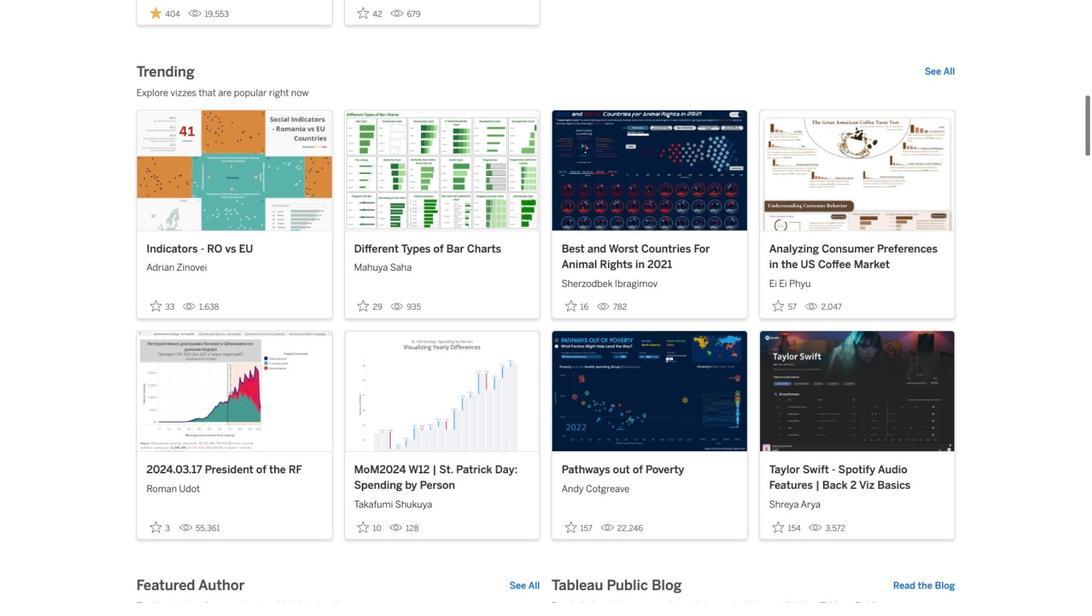 Task type: describe. For each thing, give the bounding box(es) containing it.
featured author heading
[[136, 577, 245, 596]]

see all featured authors element
[[510, 580, 540, 594]]

read all about the community and stay up-to-date on all things tableau public element
[[552, 601, 955, 604]]



Task type: locate. For each thing, give the bounding box(es) containing it.
Add Favorite button
[[354, 3, 386, 22], [146, 297, 178, 316], [354, 297, 386, 316], [562, 297, 592, 316], [769, 297, 800, 316], [146, 518, 175, 537], [354, 518, 385, 537], [562, 518, 596, 537], [769, 518, 804, 537]]

find inspiration from our best and brightest authors element
[[136, 601, 540, 604]]

workbook thumbnail image
[[137, 110, 332, 231], [345, 110, 539, 231], [552, 110, 747, 231], [760, 110, 955, 231], [137, 331, 332, 452], [345, 331, 539, 452], [552, 331, 747, 452], [760, 331, 955, 452]]

tableau public blog heading
[[552, 577, 682, 596]]

add favorite image
[[565, 300, 577, 312], [773, 300, 784, 312], [150, 521, 162, 533], [358, 521, 369, 533], [773, 521, 784, 533]]

add favorite image
[[358, 7, 369, 19], [150, 300, 162, 312], [358, 300, 369, 312], [565, 521, 577, 533]]

Remove Favorite button
[[146, 3, 184, 22]]

trending heading
[[136, 63, 194, 81]]

see all trending element
[[925, 65, 955, 79]]

explore vizzes that are popular right now element
[[136, 86, 955, 100]]

remove favorite image
[[150, 7, 162, 19]]



Task type: vqa. For each thing, say whether or not it's contained in the screenshot.
|
no



